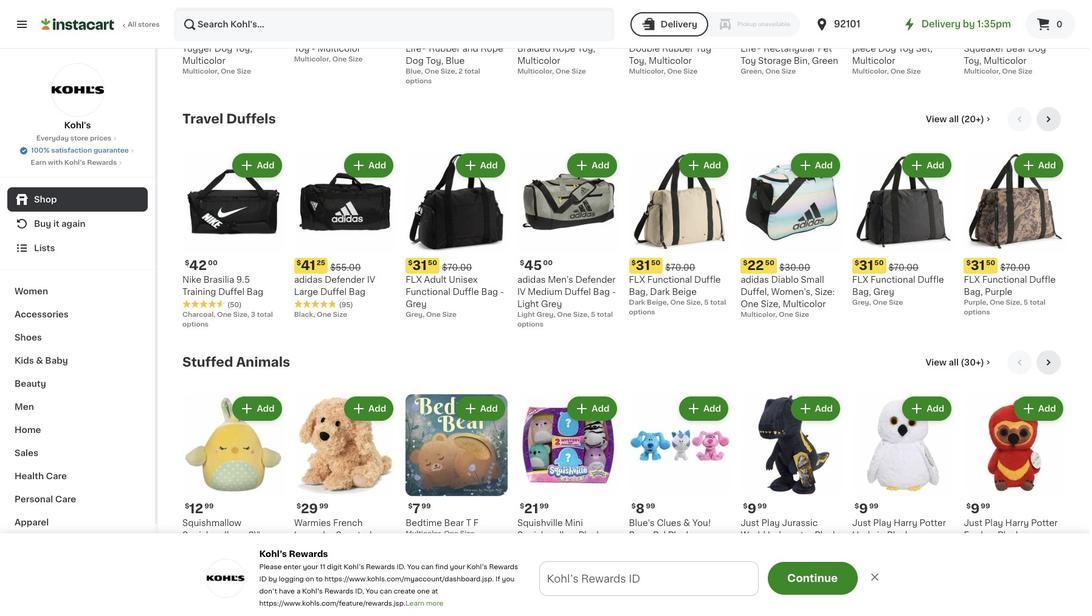 Task type: describe. For each thing, give the bounding box(es) containing it.
beige,
[[647, 299, 669, 306]]

$ inside $ 22 50 $30.00 adidas diablo small duffel, women's, size: one size, multicolor multicolor, one size
[[743, 260, 748, 266]]

view all (30+)
[[926, 358, 985, 367]]

0 vertical spatial warmies
[[294, 519, 331, 527]]

training
[[183, 288, 216, 296]]

all stores
[[128, 21, 160, 28]]

americas inside $ 6 74 $14.99 americas vet dogs double rubber tug toy, multicolor multicolor, one size
[[629, 32, 669, 41]]

$ inside $ 29 99
[[297, 503, 301, 510]]

men's
[[548, 276, 574, 284]]

have
[[279, 588, 295, 595]]

lavender
[[294, 531, 334, 540]]

rewards down the golden
[[366, 564, 395, 571]]

personal care link
[[7, 488, 148, 511]]

rudolph
[[183, 32, 218, 41]]

12 for woof holiday treat 3- piece dog toy set, multicolor
[[860, 16, 874, 29]]

$ 11 24
[[743, 16, 769, 29]]

one inside $ 12 woof holiday treat 3- piece dog toy set, multicolor multicolor, one size
[[891, 68, 906, 75]]

potter for just play harry potter hedwig plush
[[920, 519, 947, 527]]

plush for just play harry potter hedwig plush
[[888, 531, 911, 540]]

31 for flx functional duffle bag, purple
[[971, 259, 986, 272]]

multicolor inside $ 22 50 $30.00 adidas diablo small duffel, women's, size: one size, multicolor multicolor, one size
[[783, 300, 826, 308]]

99 for woof jumbo multi- squeaker bear dog toy, multicolor
[[987, 16, 997, 23]]

$ inside $ 21 99
[[520, 503, 525, 510]]

life® for storage
[[741, 44, 762, 53]]

jumbo
[[989, 32, 1019, 41]]

0 horizontal spatial dark
[[629, 299, 646, 306]]

apparel link
[[7, 511, 148, 534]]

lists link
[[7, 236, 148, 260]]

functional for dark
[[648, 276, 693, 284]]

small
[[801, 276, 825, 284]]

delivery button
[[631, 12, 709, 37]]

2 light from the top
[[518, 311, 535, 318]]

multicolor inside woof jumbo multi- squeaker bear dog toy, multicolor multicolor, one size
[[984, 57, 1027, 65]]

potter for just play harry potter fawkes plush
[[1032, 519, 1058, 527]]

$ up flx adult unisex functional duffle bag - grey grey, one size
[[408, 260, 413, 266]]

0 horizontal spatial kohl's logo image
[[51, 63, 104, 117]]

$10.00
[[651, 590, 686, 599]]

Kohl's Rewards ID text field
[[540, 562, 758, 595]]

$70.00 for grey
[[889, 263, 919, 272]]

12 for 12
[[189, 502, 203, 515]]

size inside $ 6 74 $14.99 americas vet dogs double rubber tug toy, multicolor multicolor, one size
[[684, 68, 698, 75]]

duffel inside nike brasilia 9.5 training duffel bag
[[218, 288, 245, 296]]

22
[[748, 259, 764, 272]]

by inside please enter your 11 digit kohl's rewards id. you can find your kohl's rewards id by logging on to https://www.kohls.com/myaccount/dashboard.jsp. if you don't have a kohl's rewards id, you can create one at https://www.kohls.com/feature/rewards.jsp.
[[269, 576, 277, 583]]

toy inside $ 12 woof holiday treat 3- piece dog toy set, multicolor multicolor, one size
[[899, 44, 914, 53]]

squishville mini squishmallow plush assortment - 2"
[[518, 519, 602, 552]]

easter
[[183, 543, 210, 552]]

learn more link
[[406, 600, 444, 607]]

product group containing 12
[[183, 394, 284, 563]]

jurassic
[[783, 519, 818, 527]]

grey inside adidas men's defender iv medium duffel bag - light grey light grey, one size, 5 total options
[[541, 300, 562, 308]]

50 for flx adult unisex functional duffle bag - grey
[[428, 260, 437, 266]]

storage
[[759, 57, 792, 65]]

double
[[629, 44, 660, 53]]

to inside please enter your 11 digit kohl's rewards id. you can find your kohl's rewards id by logging on to https://www.kohls.com/myaccount/dashboard.jsp. if you don't have a kohl's rewards id, you can create one at https://www.kohls.com/feature/rewards.jsp.
[[316, 576, 323, 583]]

99 for rudolph circle rope tugger dog toy, multicolor
[[205, 16, 214, 23]]

00 for 45
[[543, 260, 553, 266]]

toy, inside sonoma goods for life® rubber and rope dog toy, blue blue, one size, 2 total options
[[426, 57, 444, 65]]

$ 9 99 for just play jurassic world indoraptor plush toy - multicolor
[[743, 502, 767, 515]]

size inside $ 12 woof holiday treat 3- piece dog toy set, multicolor multicolor, one size
[[907, 68, 922, 75]]

duffel inside $ 41 25 $55.00 adidas defender iv large duffel bag
[[321, 288, 347, 296]]

flx for flx adult unisex functional duffle bag - grey
[[406, 276, 422, 284]]

french
[[333, 519, 363, 527]]

grey, inside adidas men's defender iv medium duffel bag - light grey light grey, one size, 5 total options
[[537, 311, 556, 318]]

add for adidas men's defender iv medium duffel bag - light grey
[[592, 161, 610, 170]]

charcoal,
[[183, 311, 216, 318]]

home link
[[7, 419, 148, 442]]

play for hedwig
[[874, 519, 892, 527]]

nike brasilia 9.5 training duffel bag
[[183, 276, 264, 296]]

$31.50 original price: $70.00 element for grey
[[853, 258, 955, 274]]

just for just play jurassic world indoraptor plush toy - multicolor
[[741, 519, 760, 527]]

add for squishmallow squishmallows 8\" easter plush, multicolor
[[257, 405, 275, 413]]

$ 29 99
[[297, 502, 329, 515]]

bag, for flx functional duffle bag, dark beige
[[629, 288, 648, 296]]

add for adidas defender iv large duffel bag
[[369, 161, 386, 170]]

iv inside $ 41 25 $55.00 adidas defender iv large duffel bag
[[367, 276, 375, 284]]

treatment tracker modal dialog
[[158, 572, 1091, 616]]

$ up fawkes
[[967, 503, 971, 510]]

kids & baby link
[[7, 349, 148, 372]]

guarantee
[[94, 147, 129, 154]]

care for health care
[[46, 472, 67, 481]]

life® for dog
[[406, 44, 427, 53]]

sonoma for rubber
[[406, 32, 441, 41]]

multicolor, inside $ 6 74 $14.99 americas vet dogs double rubber tug toy, multicolor multicolor, one size
[[629, 68, 666, 75]]

total inside flx functional duffle bag, dark beige dark beige, one size, 5 total options
[[711, 299, 727, 306]]

$6.74 original price: $14.99 element for 6
[[629, 15, 731, 30]]

1 vertical spatial you
[[366, 588, 378, 595]]

plush inside 'squishville mini squishmallow plush assortment - 2"'
[[579, 531, 602, 540]]

add button for flx functional duffle bag, grey
[[904, 155, 951, 177]]

grey, inside the flx functional duffle bag, grey grey, one size
[[853, 299, 872, 306]]

men link
[[7, 395, 148, 419]]

find
[[436, 564, 449, 571]]

00 for 42
[[208, 260, 218, 266]]

options inside flx functional duffle bag, purple purple, one size, 5 total options
[[964, 309, 991, 316]]

goods for rectangular
[[778, 32, 807, 41]]

size inside the bedtime bear t f multicolor, one size
[[460, 530, 475, 537]]

one inside woof jumbo multi- squeaker bear dog toy, multicolor multicolor, one size
[[1003, 68, 1017, 75]]

tugger
[[183, 44, 212, 53]]

99 for squishville mini squishmallow plush assortment - 2"
[[540, 503, 549, 510]]

for for pet
[[809, 32, 823, 41]]

golden
[[361, 543, 392, 552]]

$ 21 99
[[520, 502, 549, 515]]

50 inside $ 22 50 $30.00 adidas diablo small duffel, women's, size: one size, multicolor multicolor, one size
[[766, 260, 775, 266]]

size inside 'squishmallow squishmallows 8\" easter plush, multicolor multicolor, one size'
[[237, 555, 251, 561]]

2 your from the left
[[450, 564, 465, 571]]

$30.00
[[780, 263, 811, 272]]

size, inside flx functional duffle bag, purple purple, one size, 5 total options
[[1007, 299, 1023, 306]]

$ inside $ 16 99
[[185, 16, 189, 23]]

kohl's up free
[[467, 564, 488, 571]]

product group containing 22
[[741, 151, 843, 320]]

defender inside $ 41 25 $55.00 adidas defender iv large duffel bag
[[325, 276, 365, 284]]

multicolor inside the rudolph circle rope tugger dog toy, multicolor multicolor, one size
[[183, 57, 226, 65]]

add button for flx functional duffle bag, purple
[[1016, 155, 1063, 177]]

satisfaction
[[51, 147, 92, 154]]

play for fawkes
[[985, 519, 1004, 527]]

$ inside $ 42 00
[[185, 260, 189, 266]]

31 for flx adult unisex functional duffle bag - grey
[[413, 259, 427, 272]]

$ up the flx functional duffle bag, grey grey, one size
[[855, 260, 860, 266]]

- inside adidas men's defender iv medium duffel bag - light grey light grey, one size, 5 total options
[[612, 288, 616, 296]]

$ inside $ 12 woof holiday treat 3- piece dog toy set, multicolor multicolor, one size
[[855, 16, 860, 23]]

1 light from the top
[[518, 300, 539, 308]]

size inside americas vet dogs braided rope toy, multicolor multicolor, one size
[[572, 68, 586, 75]]

women's,
[[772, 288, 813, 296]]

$22.50 original price: $30.00 element
[[741, 258, 843, 274]]

kohl's up please
[[259, 550, 287, 558]]

multicolor inside woof rubber rope dog toy - multicolor multicolor, one size
[[318, 44, 361, 53]]

rubber inside woof rubber rope dog toy - multicolor multicolor, one size
[[319, 32, 350, 41]]

flx functional duffle bag, purple purple, one size, 5 total options
[[964, 276, 1056, 316]]

dog inside warmies french lavender scented microwaveable golden dog warmies
[[294, 555, 312, 564]]

buy
[[34, 220, 51, 228]]

rewards up https://www.kohls.com/feature/rewards.jsp.
[[325, 588, 354, 595]]

plush inside blue's clues & you! bean pal plush assistant multicolor, one size
[[668, 531, 692, 540]]

travel duffels
[[183, 113, 276, 125]]

dog inside sonoma goods for life® rubber and rope dog toy, blue blue, one size, 2 total options
[[406, 57, 424, 65]]

nike
[[183, 276, 201, 284]]

braided
[[518, 44, 551, 53]]

learn
[[406, 600, 425, 607]]

$31.50 original price: $70.00 element for dark
[[629, 258, 731, 274]]

dog inside woof rubber rope dog toy - multicolor multicolor, one size
[[378, 32, 396, 41]]

5 inside flx functional duffle bag, dark beige dark beige, one size, 5 total options
[[705, 299, 709, 306]]

99 for bedtime bear t f
[[422, 503, 431, 510]]

indoraptor
[[768, 531, 813, 540]]

squishmallow inside 'squishville mini squishmallow plush assortment - 2"'
[[518, 531, 577, 540]]

41
[[301, 259, 316, 272]]

multi-
[[1021, 32, 1047, 41]]

adidas inside adidas men's defender iv medium duffel bag - light grey light grey, one size, 5 total options
[[518, 276, 546, 284]]

one inside the bedtime bear t f multicolor, one size
[[444, 530, 459, 537]]

warmies french lavender scented microwaveable golden dog warmies
[[294, 519, 392, 564]]

$ 31 50 for flx functional duffle bag, purple
[[967, 259, 996, 272]]

flx functional duffle bag, dark beige dark beige, one size, 5 total options
[[629, 276, 727, 316]]

$ 9 99 for just play harry potter hedwig plush
[[855, 502, 879, 515]]

$ inside $ 7 99
[[408, 503, 413, 510]]

close image
[[869, 571, 881, 583]]

rope inside the rudolph circle rope tugger dog toy, multicolor multicolor, one size
[[248, 32, 271, 41]]

add for blue's clues & you! bean pal plush assistant
[[704, 405, 722, 413]]

travel
[[183, 113, 223, 125]]

woof inside $ 12 woof holiday treat 3- piece dog toy set, multicolor multicolor, one size
[[853, 32, 875, 41]]

defender inside adidas men's defender iv medium duffel bag - light grey light grey, one size, 5 total options
[[576, 276, 616, 284]]

squishville
[[518, 519, 563, 527]]

squishmallow inside 'squishmallow squishmallows 8\" easter plush, multicolor multicolor, one size'
[[183, 519, 242, 527]]

duffel inside adidas men's defender iv medium duffel bag - light grey light grey, one size, 5 total options
[[565, 288, 591, 296]]

blue's
[[629, 519, 655, 527]]

hedwig
[[853, 531, 885, 540]]

50 for flx functional duffle bag, purple
[[987, 260, 996, 266]]

size, inside adidas men's defender iv medium duffel bag - light grey light grey, one size, 5 total options
[[574, 311, 590, 318]]

0 button
[[1026, 10, 1076, 39]]

one inside charcoal, one size, 3 total options
[[217, 311, 232, 318]]

id
[[259, 576, 267, 583]]

(30+)
[[961, 358, 985, 367]]

2
[[459, 68, 463, 75]]

$ up hedwig
[[855, 503, 860, 510]]

add for adidas diablo small duffel, women's, size: one size, multicolor
[[816, 161, 833, 170]]

$ inside $ 8 99
[[632, 503, 636, 510]]

multicolor, inside the bedtime bear t f multicolor, one size
[[406, 530, 443, 537]]

kohl's down "(28)"
[[344, 564, 364, 571]]

7
[[413, 502, 421, 515]]

rewards up you
[[489, 564, 518, 571]]

74
[[646, 16, 655, 23]]

0 vertical spatial dark
[[650, 288, 670, 296]]

total inside charcoal, one size, 3 total options
[[257, 311, 273, 318]]

add for just play harry potter fawkes plush
[[1039, 405, 1057, 413]]

woof for multicolor
[[294, 32, 317, 41]]

vet inside americas vet dogs braided rope toy, multicolor multicolor, one size
[[560, 32, 574, 41]]

bag, for flx functional duffle bag, purple
[[964, 288, 983, 296]]

functional for grey
[[871, 276, 916, 284]]

bin,
[[794, 57, 810, 65]]

multicolor, inside $ 22 50 $30.00 adidas diablo small duffel, women's, size: one size, multicolor multicolor, one size
[[741, 311, 778, 318]]

3 inside get free delivery on next 3 orders • add $10.00 to qualify.
[[574, 590, 581, 599]]

21
[[525, 502, 539, 515]]

99 for just play jurassic world indoraptor plush toy - multicolor
[[758, 503, 767, 510]]

11 inside please enter your 11 digit kohl's rewards id. you can find your kohl's rewards id by logging on to https://www.kohls.com/myaccount/dashboard.jsp. if you don't have a kohl's rewards id, you can create one at https://www.kohls.com/feature/rewards.jsp.
[[320, 564, 326, 571]]

multicolor, inside woof rubber rope dog toy - multicolor multicolor, one size
[[294, 56, 331, 63]]

one inside flx functional duffle bag, purple purple, one size, 5 total options
[[990, 299, 1005, 306]]

multicolor, one size for 9
[[741, 567, 810, 574]]

options inside sonoma goods for life® rubber and rope dog toy, blue blue, one size, 2 total options
[[406, 78, 432, 84]]

charcoal, one size, 3 total options
[[183, 311, 273, 328]]

$6.74 original price: $14.99 element for vet
[[518, 15, 620, 30]]

everyday store prices
[[36, 135, 112, 142]]

green,
[[741, 68, 764, 75]]

size, inside flx functional duffle bag, dark beige dark beige, one size, 5 total options
[[687, 299, 703, 306]]

apparel
[[15, 518, 49, 527]]

blue
[[446, 57, 465, 65]]

add for bedtime bear t f
[[480, 405, 498, 413]]

f
[[474, 519, 479, 527]]

9 for just play harry potter fawkes plush
[[971, 502, 980, 515]]

$ up purple,
[[967, 260, 971, 266]]

$ up world
[[743, 503, 748, 510]]

- inside woof rubber rope dog toy - multicolor multicolor, one size
[[312, 44, 316, 53]]

$31.50 original price: $70.00 element for purple
[[964, 258, 1066, 274]]

$ 12 woof holiday treat 3- piece dog toy set, multicolor multicolor, one size
[[853, 16, 946, 75]]

create
[[394, 588, 416, 595]]

assortment
[[518, 543, 568, 552]]

9 for just play harry potter hedwig plush
[[860, 502, 869, 515]]

one inside adidas men's defender iv medium duffel bag - light grey light grey, one size, 5 total options
[[557, 311, 572, 318]]

health
[[15, 472, 44, 481]]

$ 45 00
[[520, 259, 553, 272]]

a
[[297, 588, 301, 595]]

kohl's right a on the bottom of the page
[[302, 588, 323, 595]]

(95)
[[339, 302, 353, 308]]

add button for just play jurassic world indoraptor plush toy - multicolor
[[792, 398, 839, 420]]

options inside adidas men's defender iv medium duffel bag - light grey light grey, one size, 5 total options
[[518, 321, 544, 328]]

dogs inside $ 6 74 $14.99 americas vet dogs double rubber tug toy, multicolor multicolor, one size
[[688, 32, 711, 41]]

99 for squishmallow squishmallows 8\" easter plush, multicolor
[[205, 503, 214, 510]]

$ 12 99
[[185, 502, 214, 515]]

personal care
[[15, 495, 76, 504]]

options inside charcoal, one size, 3 total options
[[183, 321, 209, 328]]

you
[[502, 576, 515, 583]]

multicolor, one size for 21
[[518, 567, 586, 574]]

1 horizontal spatial kohl's logo image
[[206, 559, 245, 598]]

16
[[189, 16, 204, 29]]

$70.00 for duffle
[[442, 263, 472, 272]]

blue,
[[406, 68, 423, 75]]

0 horizontal spatial can
[[380, 588, 392, 595]]

functional for purple
[[983, 276, 1028, 284]]

size inside $ 22 50 $30.00 adidas diablo small duffel, women's, size: one size, multicolor multicolor, one size
[[795, 311, 810, 318]]

grey inside the flx functional duffle bag, grey grey, one size
[[874, 288, 895, 296]]

add for flx functional duffle bag, purple
[[1039, 161, 1057, 170]]

$11.24 original price: $24.99 element
[[741, 15, 843, 30]]

again
[[61, 220, 86, 228]]

purple
[[986, 288, 1013, 296]]

multicolor, inside 'squishmallow squishmallows 8\" easter plush, multicolor multicolor, one size'
[[183, 555, 219, 561]]

shoes
[[15, 333, 42, 342]]

add for warmies french lavender scented microwaveable golden dog warmies
[[369, 405, 386, 413]]

bag inside $ 41 25 $55.00 adidas defender iv large duffel bag
[[349, 288, 366, 296]]

kids
[[15, 356, 34, 365]]

$14.99
[[660, 20, 688, 29]]

one inside sonoma goods for life® rubber and rope dog toy, blue blue, one size, 2 total options
[[425, 68, 439, 75]]

baby
[[45, 356, 68, 365]]

add for nike brasilia 9.5 training duffel bag
[[257, 161, 275, 170]]

$ up flx functional duffle bag, dark beige dark beige, one size, 5 total options
[[632, 260, 636, 266]]

5 inside flx functional duffle bag, purple purple, one size, 5 total options
[[1024, 299, 1029, 306]]

one inside the flx functional duffle bag, grey grey, one size
[[873, 299, 888, 306]]

play for indoraptor
[[762, 519, 780, 527]]

size inside flx adult unisex functional duffle bag - grey grey, one size
[[443, 311, 457, 318]]

29
[[301, 502, 318, 515]]

vet inside $ 6 74 $14.99 americas vet dogs double rubber tug toy, multicolor multicolor, one size
[[672, 32, 686, 41]]



Task type: vqa. For each thing, say whether or not it's contained in the screenshot.
Scented
yes



Task type: locate. For each thing, give the bounding box(es) containing it.
just
[[741, 519, 760, 527], [853, 519, 872, 527], [964, 519, 983, 527]]

add button for just play harry potter hedwig plush
[[904, 398, 951, 420]]

1 vet from the left
[[560, 32, 574, 41]]

2 item carousel region from the top
[[183, 351, 1066, 584]]

4 $31.50 original price: $70.00 element from the left
[[964, 258, 1066, 274]]

add inside get free delivery on next 3 orders • add $10.00 to qualify.
[[628, 590, 649, 599]]

3 $70.00 from the left
[[889, 263, 919, 272]]

dark up beige,
[[650, 288, 670, 296]]

$70.00 up beige
[[666, 263, 696, 272]]

plush for just play jurassic world indoraptor plush toy - multicolor
[[815, 531, 839, 540]]

t
[[466, 519, 472, 527]]

1 horizontal spatial by
[[963, 19, 976, 29]]

add button for nike brasilia 9.5 training duffel bag
[[234, 155, 281, 177]]

2 defender from the left
[[576, 276, 616, 284]]

just play jurassic world indoraptor plush toy - multicolor
[[741, 519, 839, 552]]

$ 19 99
[[967, 16, 997, 29]]

rubber
[[319, 32, 350, 41], [429, 44, 460, 53], [663, 44, 694, 53]]

$70.00 for dark
[[666, 263, 696, 272]]

bag, inside the flx functional duffle bag, grey grey, one size
[[853, 288, 872, 296]]

dark left beige,
[[629, 299, 646, 306]]

0 vertical spatial view
[[926, 115, 947, 124]]

care up personal care
[[46, 472, 67, 481]]

3 bag, from the left
[[964, 288, 983, 296]]

flx
[[406, 276, 422, 284], [629, 276, 646, 284], [853, 276, 869, 284], [964, 276, 981, 284]]

americas vet dogs braided rope toy, multicolor multicolor, one size
[[518, 32, 599, 75]]

$ left 25
[[297, 260, 301, 266]]

1 9 from the left
[[748, 502, 757, 515]]

2 $6.74 original price: $14.99 element from the left
[[629, 15, 731, 30]]

dog inside $ 12 woof holiday treat 3- piece dog toy set, multicolor multicolor, one size
[[879, 44, 897, 53]]

by right id
[[269, 576, 277, 583]]

view left (30+)
[[926, 358, 947, 367]]

1 horizontal spatial life®
[[741, 44, 762, 53]]

1 your from the left
[[303, 564, 318, 571]]

multicolor inside $ 6 74 $14.99 americas vet dogs double rubber tug toy, multicolor multicolor, one size
[[649, 57, 692, 65]]

tug
[[696, 44, 712, 53]]

1 00 from the left
[[208, 260, 218, 266]]

options down charcoal,
[[183, 321, 209, 328]]

add button for adidas defender iv large duffel bag
[[346, 155, 393, 177]]

size,
[[441, 68, 457, 75], [687, 299, 703, 306], [1007, 299, 1023, 306], [761, 300, 781, 308], [233, 311, 250, 318], [574, 311, 590, 318]]

1 horizontal spatial grey
[[541, 300, 562, 308]]

0 vertical spatial item carousel region
[[183, 107, 1066, 341]]

sonoma inside sonoma goods for life® rectangular pet toy storage bin, green green, one size
[[741, 32, 776, 41]]

1 horizontal spatial iv
[[518, 288, 526, 296]]

one inside americas vet dogs braided rope toy, multicolor multicolor, one size
[[556, 68, 570, 75]]

1 just from the left
[[741, 519, 760, 527]]

toy, down the 'circle'
[[235, 44, 252, 53]]

bear inside the bedtime bear t f multicolor, one size
[[444, 519, 464, 527]]

$ up squishmallows
[[185, 503, 189, 510]]

2 goods from the left
[[778, 32, 807, 41]]

multicolor down double
[[649, 57, 692, 65]]

just for just play harry potter fawkes plush
[[964, 519, 983, 527]]

$ 31 50 up adult
[[408, 259, 437, 272]]

everyday store prices link
[[36, 134, 119, 144]]

$ 9 99 up hedwig
[[855, 502, 879, 515]]

4 flx from the left
[[964, 276, 981, 284]]

0 vertical spatial 3
[[251, 311, 256, 318]]

to up https://www.kohls.com/feature/rewards.jsp.
[[316, 576, 323, 583]]

multicolor,
[[294, 56, 331, 63], [183, 68, 219, 75], [518, 68, 554, 75], [629, 68, 666, 75], [853, 68, 889, 75], [964, 68, 1001, 75], [741, 311, 778, 318], [406, 530, 443, 537], [183, 555, 219, 561], [629, 555, 666, 561], [294, 567, 331, 574], [518, 567, 554, 574], [741, 567, 778, 574]]

3 flx from the left
[[853, 276, 869, 284]]

$70.00 for purple
[[1001, 263, 1031, 272]]

1 $31.50 original price: $70.00 element from the left
[[406, 258, 508, 274]]

please enter your 11 digit kohl's rewards id. you can find your kohl's rewards id by logging on to https://www.kohls.com/myaccount/dashboard.jsp. if you don't have a kohl's rewards id, you can create one at https://www.kohls.com/feature/rewards.jsp.
[[259, 564, 518, 607]]

defender
[[325, 276, 365, 284], [576, 276, 616, 284]]

99 right 19 on the top of the page
[[987, 16, 997, 23]]

1 31 from the left
[[413, 259, 427, 272]]

toy, inside the rudolph circle rope tugger dog toy, multicolor multicolor, one size
[[235, 44, 252, 53]]

2 all from the top
[[949, 358, 959, 367]]

toy, down double
[[629, 57, 647, 65]]

toy inside woof rubber rope dog toy - multicolor multicolor, one size
[[294, 44, 310, 53]]

animals
[[236, 356, 290, 369]]

buy it again link
[[7, 212, 148, 236]]

$
[[185, 16, 189, 23], [632, 16, 636, 23], [743, 16, 748, 23], [855, 16, 860, 23], [967, 16, 971, 23], [185, 260, 189, 266], [297, 260, 301, 266], [408, 260, 413, 266], [520, 260, 525, 266], [632, 260, 636, 266], [743, 260, 748, 266], [855, 260, 860, 266], [967, 260, 971, 266], [185, 503, 189, 510], [297, 503, 301, 510], [408, 503, 413, 510], [520, 503, 525, 510], [632, 503, 636, 510], [743, 503, 748, 510], [855, 503, 860, 510], [967, 503, 971, 510]]

5 50 from the left
[[987, 260, 996, 266]]

play inside just play harry potter hedwig plush
[[874, 519, 892, 527]]

black, one size
[[294, 311, 347, 318]]

play inside just play jurassic world indoraptor plush toy - multicolor
[[762, 519, 780, 527]]

1 horizontal spatial squishmallow
[[518, 531, 577, 540]]

view for $30.00
[[926, 115, 947, 124]]

1 vertical spatial bear
[[444, 519, 464, 527]]

adidas for 22
[[741, 276, 769, 284]]

add button for squishmallow squishmallows 8\" easter plush, multicolor
[[234, 398, 281, 420]]

2 horizontal spatial duffel
[[565, 288, 591, 296]]

100%
[[31, 147, 50, 154]]

1 vertical spatial care
[[55, 495, 76, 504]]

0 horizontal spatial 3
[[251, 311, 256, 318]]

squeaker
[[964, 44, 1005, 53]]

$41.25 original price: $55.00 element
[[294, 258, 396, 274]]

product group containing 29
[[294, 394, 396, 575]]

add for just play jurassic world indoraptor plush toy - multicolor
[[816, 405, 833, 413]]

stuffed
[[183, 356, 233, 369]]

1 bag from the left
[[247, 288, 264, 296]]

0 horizontal spatial &
[[36, 356, 43, 365]]

options
[[406, 78, 432, 84], [629, 309, 656, 316], [964, 309, 991, 316], [183, 321, 209, 328], [518, 321, 544, 328]]

flx inside flx functional duffle bag, dark beige dark beige, one size, 5 total options
[[629, 276, 646, 284]]

$70.00 up the flx functional duffle bag, grey grey, one size
[[889, 263, 919, 272]]

accessories link
[[7, 303, 148, 326]]

$31.50 original price: $70.00 element for duffle
[[406, 258, 508, 274]]

delivery for delivery by 1:35pm
[[922, 19, 961, 29]]

you right id.
[[407, 564, 420, 571]]

1 horizontal spatial duffel
[[321, 288, 347, 296]]

goods up rectangular
[[778, 32, 807, 41]]

dog inside the rudolph circle rope tugger dog toy, multicolor multicolor, one size
[[215, 44, 233, 53]]

3 9 from the left
[[971, 502, 980, 515]]

for for and
[[474, 32, 488, 41]]

0 horizontal spatial goods
[[443, 32, 472, 41]]

diablo
[[772, 276, 799, 284]]

1 horizontal spatial 5
[[705, 299, 709, 306]]

defender right men's
[[576, 276, 616, 284]]

0 horizontal spatial grey,
[[406, 311, 425, 318]]

$70.00 up flx functional duffle bag, purple purple, one size, 5 total options
[[1001, 263, 1031, 272]]

all left (30+)
[[949, 358, 959, 367]]

toy, left blue
[[426, 57, 444, 65]]

grey inside flx adult unisex functional duffle bag - grey grey, one size
[[406, 300, 427, 308]]

0 vertical spatial light
[[518, 300, 539, 308]]

harry inside just play harry potter fawkes plush
[[1006, 519, 1030, 527]]

continue button
[[768, 562, 858, 595]]

blue's clues & you! bean pal plush assistant multicolor, one size
[[629, 519, 711, 561]]

size, inside sonoma goods for life® rubber and rope dog toy, blue blue, one size, 2 total options
[[441, 68, 457, 75]]

product group
[[183, 151, 284, 330], [294, 151, 396, 320], [406, 151, 508, 320], [518, 151, 620, 330], [629, 151, 731, 317], [741, 151, 843, 320], [853, 151, 955, 308], [964, 151, 1066, 317], [183, 394, 284, 563], [294, 394, 396, 575], [406, 394, 508, 539], [518, 394, 620, 575], [629, 394, 731, 563], [741, 394, 843, 575], [853, 394, 955, 563], [964, 394, 1066, 563]]

0 horizontal spatial to
[[316, 576, 323, 583]]

grey
[[874, 288, 895, 296], [406, 300, 427, 308], [541, 300, 562, 308]]

$ up lavender
[[297, 503, 301, 510]]

1 horizontal spatial $ 9 99
[[855, 502, 879, 515]]

adidas up duffel,
[[741, 276, 769, 284]]

care for personal care
[[55, 495, 76, 504]]

0 horizontal spatial 9
[[748, 502, 757, 515]]

one inside 'squishmallow squishmallows 8\" easter plush, multicolor multicolor, one size'
[[221, 555, 235, 561]]

total inside sonoma goods for life® rubber and rope dog toy, blue blue, one size, 2 total options
[[465, 68, 481, 75]]

99 right 7
[[422, 503, 431, 510]]

medium
[[528, 288, 563, 296]]

2 vet from the left
[[672, 32, 686, 41]]

$ inside $ 12 99
[[185, 503, 189, 510]]

2 bag, from the left
[[853, 288, 872, 296]]

3 duffel from the left
[[565, 288, 591, 296]]

adult
[[424, 276, 447, 284]]

$ inside $ 45 00
[[520, 260, 525, 266]]

1 vertical spatial by
[[269, 576, 277, 583]]

kohl's rewards
[[259, 550, 328, 558]]

2 adidas from the left
[[518, 276, 546, 284]]

duffel
[[218, 288, 245, 296], [321, 288, 347, 296], [565, 288, 591, 296]]

$31.50 original price: $70.00 element up unisex
[[406, 258, 508, 274]]

$ inside $ 11 24
[[743, 16, 748, 23]]

0 horizontal spatial your
[[303, 564, 318, 571]]

on right logging
[[306, 576, 314, 583]]

2 flx from the left
[[629, 276, 646, 284]]

add for squishville mini squishmallow plush assortment - 2"
[[592, 405, 610, 413]]

grey down 'medium'
[[541, 300, 562, 308]]

11 left digit at the left bottom of page
[[320, 564, 326, 571]]

kohl's down satisfaction
[[64, 159, 85, 166]]

11 left the '24'
[[748, 16, 759, 29]]

2 multicolor, one size from the left
[[518, 567, 586, 574]]

0 vertical spatial 12
[[860, 16, 874, 29]]

duffel up (50)
[[218, 288, 245, 296]]

rewards down the 'guarantee'
[[87, 159, 117, 166]]

1 flx from the left
[[406, 276, 422, 284]]

2 play from the left
[[874, 519, 892, 527]]

4 50 from the left
[[875, 260, 884, 266]]

view for 9
[[926, 358, 947, 367]]

$ up nike
[[185, 260, 189, 266]]

1 dogs from the left
[[576, 32, 599, 41]]

flx for flx functional duffle bag, purple
[[964, 276, 981, 284]]

woof for toy,
[[964, 32, 987, 41]]

bag inside adidas men's defender iv medium duffel bag - light grey light grey, one size, 5 total options
[[593, 288, 610, 296]]

1 vertical spatial squishmallow
[[518, 531, 577, 540]]

americas up braided
[[518, 32, 558, 41]]

circle
[[221, 32, 246, 41]]

9 up fawkes
[[971, 502, 980, 515]]

1 adidas from the left
[[294, 276, 323, 284]]

multicolor down search field
[[318, 44, 361, 53]]

1 horizontal spatial on
[[531, 590, 545, 599]]

add button
[[234, 155, 281, 177], [346, 155, 393, 177], [457, 155, 504, 177], [569, 155, 616, 177], [681, 155, 728, 177], [792, 155, 839, 177], [904, 155, 951, 177], [1016, 155, 1063, 177], [234, 398, 281, 420], [346, 398, 393, 420], [457, 398, 504, 420], [569, 398, 616, 420], [681, 398, 728, 420], [792, 398, 839, 420], [904, 398, 951, 420], [1016, 398, 1063, 420]]

multicolor inside 'squishmallow squishmallows 8\" easter plush, multicolor multicolor, one size'
[[240, 543, 283, 552]]

0 vertical spatial can
[[421, 564, 434, 571]]

$ 7 99
[[408, 502, 431, 515]]

harry inside just play harry potter hedwig plush
[[894, 519, 918, 527]]

1 vertical spatial 11
[[320, 564, 326, 571]]

1 item carousel region from the top
[[183, 107, 1066, 341]]

add button for blue's clues & you! bean pal plush assistant
[[681, 398, 728, 420]]

kohl's logo image
[[51, 63, 104, 117], [206, 559, 245, 598]]

harry for fawkes
[[1006, 519, 1030, 527]]

delivery for delivery
[[661, 20, 698, 29]]

for inside sonoma goods for life® rubber and rope dog toy, blue blue, one size, 2 total options
[[474, 32, 488, 41]]

99 for blue's clues & you! bean pal plush assistant
[[646, 503, 656, 510]]

1 vertical spatial kohl's logo image
[[206, 559, 245, 598]]

1 horizontal spatial americas
[[629, 32, 669, 41]]

multicolor inside $ 12 woof holiday treat 3- piece dog toy set, multicolor multicolor, one size
[[853, 57, 896, 65]]

1 horizontal spatial your
[[450, 564, 465, 571]]

item carousel region
[[183, 107, 1066, 341], [183, 351, 1066, 584]]

31 for flx functional duffle bag, dark beige
[[636, 259, 650, 272]]

for up pet
[[809, 32, 823, 41]]

0 horizontal spatial 00
[[208, 260, 218, 266]]

squishmallow up assortment
[[518, 531, 577, 540]]

size:
[[815, 288, 835, 296]]

all left (20+)
[[950, 115, 960, 124]]

multicolor, one size for 29
[[294, 567, 363, 574]]

beauty
[[15, 380, 46, 388]]

0 horizontal spatial potter
[[920, 519, 947, 527]]

99 inside $ 29 99
[[319, 503, 329, 510]]

2 sonoma from the left
[[741, 32, 776, 41]]

multicolor, one size
[[294, 567, 363, 574], [518, 567, 586, 574], [741, 567, 810, 574]]

$ left 1:35pm
[[967, 16, 971, 23]]

3 $31.50 original price: $70.00 element from the left
[[853, 258, 955, 274]]

size inside woof jumbo multi- squeaker bear dog toy, multicolor multicolor, one size
[[1019, 68, 1033, 75]]

just inside just play harry potter hedwig plush
[[853, 519, 872, 527]]

bag left 'medium'
[[482, 288, 498, 296]]

grey right size:
[[874, 288, 895, 296]]

2 $31.50 original price: $70.00 element from the left
[[629, 258, 731, 274]]

1 horizontal spatial to
[[689, 590, 700, 599]]

2 $70.00 from the left
[[666, 263, 696, 272]]

0 horizontal spatial vet
[[560, 32, 574, 41]]

add for just play harry potter hedwig plush
[[927, 405, 945, 413]]

9 up world
[[748, 502, 757, 515]]

1 horizontal spatial rubber
[[429, 44, 460, 53]]

toy inside just play jurassic world indoraptor plush toy - multicolor
[[741, 543, 756, 552]]

3 play from the left
[[985, 519, 1004, 527]]

1 vertical spatial iv
[[518, 288, 526, 296]]

men
[[15, 403, 34, 411]]

service type group
[[631, 12, 800, 37]]

0 horizontal spatial 5
[[591, 311, 596, 318]]

toy, down squeaker
[[964, 57, 982, 65]]

potter inside just play harry potter hedwig plush
[[920, 519, 947, 527]]

delivery inside button
[[661, 20, 698, 29]]

0 vertical spatial iv
[[367, 276, 375, 284]]

kohl's
[[64, 159, 85, 166], [259, 550, 287, 558], [344, 564, 364, 571], [467, 564, 488, 571], [302, 588, 323, 595]]

$24.99
[[774, 20, 804, 29]]

options down purple,
[[964, 309, 991, 316]]

dark
[[650, 288, 670, 296], [629, 299, 646, 306]]

on left next
[[531, 590, 545, 599]]

2 9 from the left
[[860, 502, 869, 515]]

1 multicolor, one size from the left
[[294, 567, 363, 574]]

1 all from the top
[[950, 115, 960, 124]]

harry
[[894, 519, 918, 527], [1006, 519, 1030, 527]]

1 life® from the left
[[406, 44, 427, 53]]

grey,
[[853, 299, 872, 306], [406, 311, 425, 318], [537, 311, 556, 318]]

1 vertical spatial can
[[380, 588, 392, 595]]

multicolor, one size down "(28)"
[[294, 567, 363, 574]]

1 vertical spatial on
[[531, 590, 545, 599]]

$ left the 74
[[632, 16, 636, 23]]

92101 button
[[815, 7, 888, 41]]

1 harry from the left
[[894, 519, 918, 527]]

duffle for flx functional duffle bag, purple
[[1030, 276, 1056, 284]]

31 up beige,
[[636, 259, 650, 272]]

3 plush from the left
[[815, 531, 839, 540]]

1 $ 31 50 from the left
[[408, 259, 437, 272]]

4 $70.00 from the left
[[1001, 263, 1031, 272]]

1 horizontal spatial $6.74 original price: $14.99 element
[[629, 15, 731, 30]]

item carousel region containing travel duffels
[[183, 107, 1066, 341]]

sonoma down $ 11 24
[[741, 32, 776, 41]]

(15)
[[563, 557, 575, 564]]

1 horizontal spatial just
[[853, 519, 872, 527]]

2 $ 31 50 from the left
[[632, 259, 661, 272]]

purple,
[[964, 299, 989, 306]]

1 vertical spatial 12
[[189, 502, 203, 515]]

2 00 from the left
[[543, 260, 553, 266]]

0 horizontal spatial $6.74 original price: $14.99 element
[[518, 15, 620, 30]]

2 view from the top
[[926, 358, 947, 367]]

2 horizontal spatial grey
[[874, 288, 895, 296]]

light
[[518, 300, 539, 308], [518, 311, 535, 318]]

0 vertical spatial kohl's logo image
[[51, 63, 104, 117]]

size inside the rudolph circle rope tugger dog toy, multicolor multicolor, one size
[[237, 68, 251, 75]]

Search field
[[175, 9, 614, 40]]

$ up piece
[[855, 16, 860, 23]]

1 horizontal spatial 12
[[860, 16, 874, 29]]

adidas down 45
[[518, 276, 546, 284]]

- inside 'squishville mini squishmallow plush assortment - 2"'
[[570, 543, 574, 552]]

grey, inside flx adult unisex functional duffle bag - grey grey, one size
[[406, 311, 425, 318]]

plush
[[579, 531, 602, 540], [668, 531, 692, 540], [815, 531, 839, 540], [888, 531, 911, 540], [998, 531, 1022, 540]]

sonoma for rectangular
[[741, 32, 776, 41]]

1 horizontal spatial &
[[684, 519, 691, 527]]

adidas up large on the top of the page
[[294, 276, 323, 284]]

0 horizontal spatial adidas
[[294, 276, 323, 284]]

sonoma up blue,
[[406, 32, 441, 41]]

1 horizontal spatial sonoma
[[741, 32, 776, 41]]

bag,
[[629, 288, 648, 296], [853, 288, 872, 296], [964, 288, 983, 296]]

rope inside woof rubber rope dog toy - multicolor multicolor, one size
[[353, 32, 375, 41]]

options inside flx functional duffle bag, dark beige dark beige, one size, 5 total options
[[629, 309, 656, 316]]

options down 'medium'
[[518, 321, 544, 328]]

1 vertical spatial warmies
[[314, 555, 351, 564]]

instacart logo image
[[41, 17, 114, 32]]

by left 1:35pm
[[963, 19, 976, 29]]

1 horizontal spatial play
[[874, 519, 892, 527]]

multicolor, inside $ 12 woof holiday treat 3- piece dog toy set, multicolor multicolor, one size
[[853, 68, 889, 75]]

plush,
[[212, 543, 238, 552]]

squishmallow
[[183, 519, 242, 527], [518, 531, 577, 540]]

add button for flx adult unisex functional duffle bag - grey
[[457, 155, 504, 177]]

life® inside sonoma goods for life® rectangular pet toy storage bin, green green, one size
[[741, 44, 762, 53]]

$ up adidas men's defender iv medium duffel bag - light grey light grey, one size, 5 total options
[[520, 260, 525, 266]]

$ 31 50 for flx functional duffle bag, grey
[[855, 259, 884, 272]]

2 horizontal spatial 5
[[1024, 299, 1029, 306]]

americas up double
[[629, 32, 669, 41]]

product group containing 42
[[183, 151, 284, 330]]

$6.74 original price: $14.99 element
[[518, 15, 620, 30], [629, 15, 731, 30]]

toy
[[294, 44, 310, 53], [899, 44, 914, 53], [741, 57, 756, 65], [741, 543, 756, 552]]

3 $ 9 99 from the left
[[967, 502, 991, 515]]

assistant
[[629, 543, 669, 552]]

1 view from the top
[[926, 115, 947, 124]]

product group containing 7
[[406, 394, 508, 539]]

1 horizontal spatial 9
[[860, 502, 869, 515]]

add for flx functional duffle bag, dark beige
[[704, 161, 722, 170]]

2 bag from the left
[[349, 288, 366, 296]]

1 woof from the left
[[294, 32, 317, 41]]

0 vertical spatial care
[[46, 472, 67, 481]]

99 for warmies french lavender scented microwaveable golden dog warmies
[[319, 503, 329, 510]]

plush inside just play harry potter hedwig plush
[[888, 531, 911, 540]]

0 horizontal spatial you
[[366, 588, 378, 595]]

3 woof from the left
[[964, 32, 987, 41]]

2 harry from the left
[[1006, 519, 1030, 527]]

dog inside woof jumbo multi- squeaker bear dog toy, multicolor multicolor, one size
[[1029, 44, 1047, 53]]

squishmallows
[[183, 531, 246, 540]]

plush up the 2"
[[579, 531, 602, 540]]

care
[[46, 472, 67, 481], [55, 495, 76, 504]]

1 horizontal spatial multicolor, one size
[[518, 567, 586, 574]]

product group containing 41
[[294, 151, 396, 320]]

logging
[[279, 576, 304, 583]]

1 defender from the left
[[325, 276, 365, 284]]

product group containing 8
[[629, 394, 731, 563]]

multicolor down the women's,
[[783, 300, 826, 308]]

$ 9 99 for just play harry potter fawkes plush
[[967, 502, 991, 515]]

0 horizontal spatial on
[[306, 576, 314, 583]]

1 bag, from the left
[[629, 288, 648, 296]]

31 for flx functional duffle bag, grey
[[860, 259, 874, 272]]

3 31 from the left
[[860, 259, 874, 272]]

sonoma inside sonoma goods for life® rubber and rope dog toy, blue blue, one size, 2 total options
[[406, 32, 441, 41]]

9 for just play jurassic world indoraptor plush toy - multicolor
[[748, 502, 757, 515]]

duffel down men's
[[565, 288, 591, 296]]

$31.50 original price: $70.00 element up the flx functional duffle bag, grey grey, one size
[[853, 258, 955, 274]]

3 $ 31 50 from the left
[[855, 259, 884, 272]]

0 horizontal spatial sonoma
[[406, 32, 441, 41]]

4 31 from the left
[[971, 259, 986, 272]]

size, down (50)
[[233, 311, 250, 318]]

multicolor, one size down (15)
[[518, 567, 586, 574]]

warmies up lavender
[[294, 519, 331, 527]]

99 for just play harry potter fawkes plush
[[982, 503, 991, 510]]

bear inside woof jumbo multi- squeaker bear dog toy, multicolor multicolor, one size
[[1007, 44, 1027, 53]]

1 play from the left
[[762, 519, 780, 527]]

3 50 from the left
[[766, 260, 775, 266]]

can left find
[[421, 564, 434, 571]]

duffle inside flx functional duffle bag, purple purple, one size, 5 total options
[[1030, 276, 1056, 284]]

00 right 45
[[543, 260, 553, 266]]

1 potter from the left
[[920, 519, 947, 527]]

flx for flx functional duffle bag, dark beige
[[629, 276, 646, 284]]

toy, right braided
[[578, 44, 596, 53]]

1 sonoma from the left
[[406, 32, 441, 41]]

adidas inside $ 41 25 $55.00 adidas defender iv large duffel bag
[[294, 276, 323, 284]]

add button for bedtime bear t f
[[457, 398, 504, 420]]

toy,
[[235, 44, 252, 53], [578, 44, 596, 53], [426, 57, 444, 65], [629, 57, 647, 65], [964, 57, 982, 65]]

1 horizontal spatial dark
[[650, 288, 670, 296]]

1 vertical spatial view
[[926, 358, 947, 367]]

0 vertical spatial all
[[950, 115, 960, 124]]

women
[[15, 287, 48, 296]]

plush down clues
[[668, 531, 692, 540]]

3 multicolor, one size from the left
[[741, 567, 810, 574]]

all for 9
[[949, 358, 959, 367]]

multicolor, inside woof jumbo multi- squeaker bear dog toy, multicolor multicolor, one size
[[964, 68, 1001, 75]]

add button for adidas diablo small duffel, women's, size: one size, multicolor
[[792, 155, 839, 177]]

kohl's
[[64, 121, 91, 130]]

options down blue,
[[406, 78, 432, 84]]

multicolor, one size down '(7)'
[[741, 567, 810, 574]]

2 50 from the left
[[652, 260, 661, 266]]

kids & baby
[[15, 356, 68, 365]]

potter
[[920, 519, 947, 527], [1032, 519, 1058, 527]]

multicolor down 8\"
[[240, 543, 283, 552]]

0 horizontal spatial just
[[741, 519, 760, 527]]

bag, inside flx functional duffle bag, purple purple, one size, 5 total options
[[964, 288, 983, 296]]

bag, for flx functional duffle bag, grey
[[853, 288, 872, 296]]

size, down duffel,
[[761, 300, 781, 308]]

0 vertical spatial you
[[407, 564, 420, 571]]

50 for flx functional duffle bag, dark beige
[[652, 260, 661, 266]]

0 horizontal spatial harry
[[894, 519, 918, 527]]

bedtime
[[406, 519, 442, 527]]

2 horizontal spatial $ 9 99
[[967, 502, 991, 515]]

multicolor down braided
[[518, 57, 561, 65]]

rubber inside sonoma goods for life® rubber and rope dog toy, blue blue, one size, 2 total options
[[429, 44, 460, 53]]

bag right 'medium'
[[593, 288, 610, 296]]

2 $ 9 99 from the left
[[855, 502, 879, 515]]

2 for from the left
[[809, 32, 823, 41]]

rewards down lavender
[[289, 550, 328, 558]]

bag, up beige,
[[629, 288, 648, 296]]

00 inside $ 45 00
[[543, 260, 553, 266]]

item carousel region containing stuffed animals
[[183, 351, 1066, 584]]

multicolor down indoraptor
[[765, 543, 808, 552]]

None search field
[[174, 7, 615, 41]]

2 horizontal spatial play
[[985, 519, 1004, 527]]

1 vertical spatial 3
[[574, 590, 581, 599]]

adidas for 41
[[294, 276, 323, 284]]

1 horizontal spatial goods
[[778, 32, 807, 41]]

1 for from the left
[[474, 32, 488, 41]]

2 horizontal spatial bag,
[[964, 288, 983, 296]]

0 horizontal spatial play
[[762, 519, 780, 527]]

one inside blue's clues & you! bean pal plush assistant multicolor, one size
[[668, 555, 682, 561]]

bag inside nike brasilia 9.5 training duffel bag
[[247, 288, 264, 296]]

1 50 from the left
[[428, 260, 437, 266]]

2 just from the left
[[853, 519, 872, 527]]

2 horizontal spatial just
[[964, 519, 983, 527]]

play up hedwig
[[874, 519, 892, 527]]

0 horizontal spatial americas
[[518, 32, 558, 41]]

stores
[[138, 21, 160, 28]]

fawkes
[[964, 531, 996, 540]]

all for $30.00
[[950, 115, 960, 124]]

duffle inside the flx functional duffle bag, grey grey, one size
[[918, 276, 945, 284]]

$31.50 original price: $70.00 element
[[406, 258, 508, 274], [629, 258, 731, 274], [853, 258, 955, 274], [964, 258, 1066, 274]]

3 bag from the left
[[482, 288, 498, 296]]

rope inside sonoma goods for life® rubber and rope dog toy, blue blue, one size, 2 total options
[[481, 44, 504, 53]]

1 plush from the left
[[579, 531, 602, 540]]

plush inside just play jurassic world indoraptor plush toy - multicolor
[[815, 531, 839, 540]]

00
[[208, 260, 218, 266], [543, 260, 553, 266]]

24
[[760, 16, 769, 23]]

50 up adult
[[428, 260, 437, 266]]

0 horizontal spatial rubber
[[319, 32, 350, 41]]

0 horizontal spatial $ 9 99
[[743, 502, 767, 515]]

add button for adidas men's defender iv medium duffel bag - light grey
[[569, 155, 616, 177]]

bag, inside flx functional duffle bag, dark beige dark beige, one size, 5 total options
[[629, 288, 648, 296]]

total inside flx functional duffle bag, purple purple, one size, 5 total options
[[1030, 299, 1046, 306]]

just for just play harry potter hedwig plush
[[853, 519, 872, 527]]

bear down jumbo
[[1007, 44, 1027, 53]]

3 just from the left
[[964, 519, 983, 527]]

1 goods from the left
[[443, 32, 472, 41]]

flx adult unisex functional duffle bag - grey grey, one size
[[406, 276, 504, 318]]

12 inside product group
[[189, 502, 203, 515]]

add button for flx functional duffle bag, dark beige
[[681, 155, 728, 177]]

2 horizontal spatial rubber
[[663, 44, 694, 53]]

goods
[[443, 32, 472, 41], [778, 32, 807, 41]]

goods for rubber
[[443, 32, 472, 41]]

0 horizontal spatial grey
[[406, 300, 427, 308]]

99 inside $ 16 99
[[205, 16, 214, 23]]

woof inside woof rubber rope dog toy - multicolor multicolor, one size
[[294, 32, 317, 41]]

0 horizontal spatial for
[[474, 32, 488, 41]]

sales
[[15, 449, 38, 457]]

$ 31 50 for flx functional duffle bag, dark beige
[[632, 259, 661, 272]]

5 inside adidas men's defender iv medium duffel bag - light grey light grey, one size, 5 total options
[[591, 311, 596, 318]]

4 bag from the left
[[593, 288, 610, 296]]

shop
[[34, 195, 57, 204]]

treat
[[913, 32, 934, 41]]

total inside adidas men's defender iv medium duffel bag - light grey light grey, one size, 5 total options
[[597, 311, 613, 318]]

duffle for flx functional duffle bag, grey
[[918, 276, 945, 284]]

add for flx adult unisex functional duffle bag - grey
[[480, 161, 498, 170]]

size, inside $ 22 50 $30.00 adidas diablo small duffel, women's, size: one size, multicolor multicolor, one size
[[761, 300, 781, 308]]

$ 31 50 up beige,
[[632, 259, 661, 272]]

multicolor down "tugger"
[[183, 57, 226, 65]]

4 plush from the left
[[888, 531, 911, 540]]

2 duffel from the left
[[321, 288, 347, 296]]

toy, inside americas vet dogs braided rope toy, multicolor multicolor, one size
[[578, 44, 596, 53]]

size, down purple
[[1007, 299, 1023, 306]]

0
[[1057, 20, 1063, 29]]

$ 8 99
[[632, 502, 656, 515]]

size, inside charcoal, one size, 3 total options
[[233, 311, 250, 318]]

woof inside woof jumbo multi- squeaker bear dog toy, multicolor multicolor, one size
[[964, 32, 987, 41]]

to right $10.00
[[689, 590, 700, 599]]

sonoma
[[406, 32, 441, 41], [741, 32, 776, 41]]

(50)
[[228, 302, 242, 308]]

product group containing 21
[[518, 394, 620, 575]]

plush inside just play harry potter fawkes plush
[[998, 531, 1022, 540]]

1 horizontal spatial 3
[[574, 590, 581, 599]]

5 plush from the left
[[998, 531, 1022, 540]]

0 horizontal spatial defender
[[325, 276, 365, 284]]

toy, inside $ 6 74 $14.99 americas vet dogs double rubber tug toy, multicolor multicolor, one size
[[629, 57, 647, 65]]

size inside woof rubber rope dog toy - multicolor multicolor, one size
[[349, 56, 363, 63]]

50 right the 22
[[766, 260, 775, 266]]

2 dogs from the left
[[688, 32, 711, 41]]

kohl's logo image up kohl's
[[51, 63, 104, 117]]

1 $70.00 from the left
[[442, 263, 472, 272]]

0 horizontal spatial iv
[[367, 276, 375, 284]]

1 horizontal spatial 11
[[748, 16, 759, 29]]

0 horizontal spatial bear
[[444, 519, 464, 527]]

1 americas from the left
[[518, 32, 558, 41]]

defender down $55.00
[[325, 276, 365, 284]]

on inside please enter your 11 digit kohl's rewards id. you can find your kohl's rewards id by logging on to https://www.kohls.com/myaccount/dashboard.jsp. if you don't have a kohl's rewards id, you can create one at https://www.kohls.com/feature/rewards.jsp.
[[306, 576, 314, 583]]

0 horizontal spatial by
[[269, 576, 277, 583]]

$6.74 original price: $14.99 element containing 6
[[629, 15, 731, 30]]

for inside sonoma goods for life® rectangular pet toy storage bin, green green, one size
[[809, 32, 823, 41]]

1 vertical spatial to
[[689, 590, 700, 599]]

1 horizontal spatial delivery
[[922, 19, 961, 29]]

50 for flx functional duffle bag, grey
[[875, 260, 884, 266]]

1 horizontal spatial can
[[421, 564, 434, 571]]

view
[[926, 115, 947, 124], [926, 358, 947, 367]]

2 woof from the left
[[853, 32, 875, 41]]

qualify.
[[702, 590, 740, 599]]

product group containing 45
[[518, 151, 620, 330]]

multicolor, inside americas vet dogs braided rope toy, multicolor multicolor, one size
[[518, 68, 554, 75]]

one inside the rudolph circle rope tugger dog toy, multicolor multicolor, one size
[[221, 68, 235, 75]]

3 adidas from the left
[[741, 276, 769, 284]]

2 31 from the left
[[636, 259, 650, 272]]

add button for warmies french lavender scented microwaveable golden dog warmies
[[346, 398, 393, 420]]

play
[[762, 519, 780, 527], [874, 519, 892, 527], [985, 519, 1004, 527]]

add for flx functional duffle bag, grey
[[927, 161, 945, 170]]

99 for just play harry potter hedwig plush
[[870, 503, 879, 510]]

2 plush from the left
[[668, 531, 692, 540]]

1 $ 9 99 from the left
[[743, 502, 767, 515]]

health care
[[15, 472, 67, 481]]

0 horizontal spatial bag,
[[629, 288, 648, 296]]

1 horizontal spatial harry
[[1006, 519, 1030, 527]]

0 vertical spatial by
[[963, 19, 976, 29]]

duffle for flx functional duffle bag, dark beige
[[695, 276, 721, 284]]

can left create
[[380, 588, 392, 595]]

life®
[[406, 44, 427, 53], [741, 44, 762, 53]]

add button for just play harry potter fawkes plush
[[1016, 398, 1063, 420]]

4 $ 31 50 from the left
[[967, 259, 996, 272]]

$ 31 50 for flx adult unisex functional duffle bag - grey
[[408, 259, 437, 272]]

0 horizontal spatial multicolor, one size
[[294, 567, 363, 574]]

1 duffel from the left
[[218, 288, 245, 296]]

99 inside $ 19 99
[[987, 16, 997, 23]]

rectangular
[[764, 44, 816, 53]]

3 down nike brasilia 9.5 training duffel bag
[[251, 311, 256, 318]]

2 life® from the left
[[741, 44, 762, 53]]

flx for flx functional duffle bag, grey
[[853, 276, 869, 284]]

9
[[748, 502, 757, 515], [860, 502, 869, 515], [971, 502, 980, 515]]

delivery up 3-
[[922, 19, 961, 29]]

one inside flx functional duffle bag, dark beige dark beige, one size, 5 total options
[[671, 299, 685, 306]]

1 horizontal spatial you
[[407, 564, 420, 571]]

$ up bedtime at the left bottom of the page
[[408, 503, 413, 510]]

2 americas from the left
[[629, 32, 669, 41]]

92101
[[834, 19, 861, 29]]

goods inside sonoma goods for life® rubber and rope dog toy, blue blue, one size, 2 total options
[[443, 32, 472, 41]]

42
[[189, 259, 207, 272]]

2 potter from the left
[[1032, 519, 1058, 527]]

0 horizontal spatial life®
[[406, 44, 427, 53]]

functional inside flx adult unisex functional duffle bag - grey grey, one size
[[406, 288, 451, 296]]

1 horizontal spatial woof
[[853, 32, 875, 41]]

to inside get free delivery on next 3 orders • add $10.00 to qualify.
[[689, 590, 700, 599]]

1 $6.74 original price: $14.99 element from the left
[[518, 15, 620, 30]]



